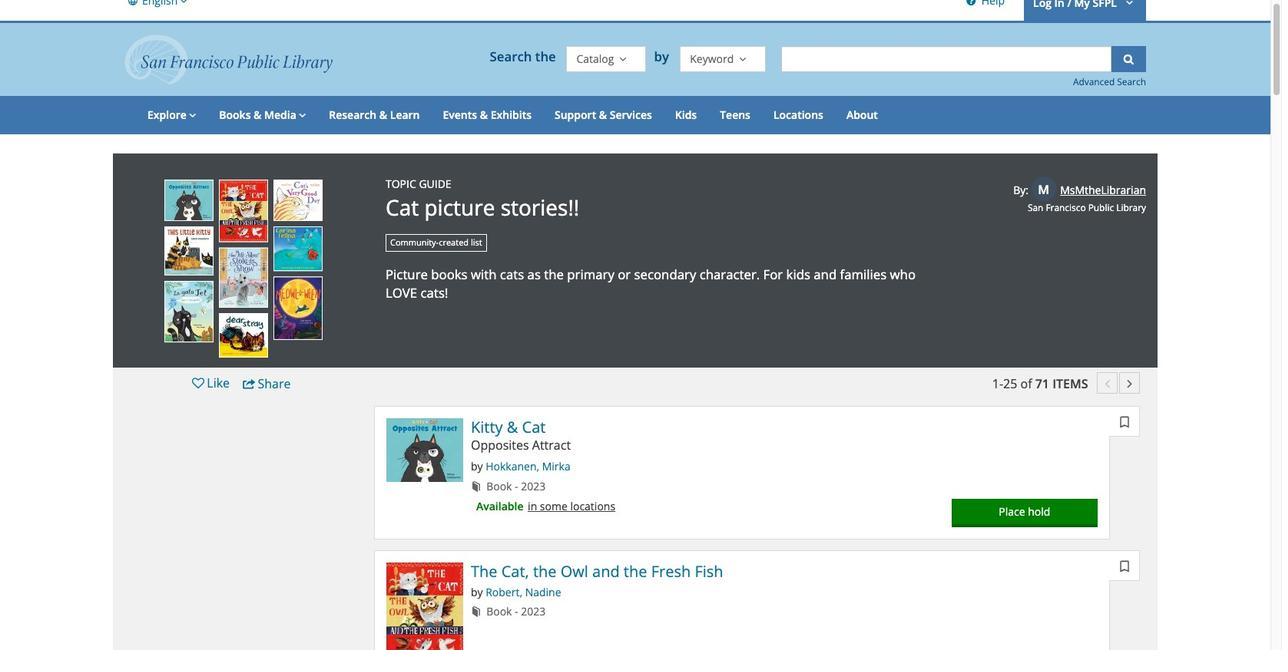 Task type: describe. For each thing, give the bounding box(es) containing it.
- for second book image
[[515, 605, 518, 620]]

msmthelibrarian
[[1061, 183, 1146, 197]]

heart empty image
[[190, 375, 207, 392]]

kitty & cat link
[[471, 418, 546, 438]]

topic guide cat picture stories!!
[[386, 176, 580, 222]]

like button
[[185, 374, 234, 394]]

attract
[[532, 437, 571, 454]]

locations link
[[762, 96, 835, 134]]

keyword
[[690, 51, 734, 66]]

the cat, the owl and the fresh fish link
[[471, 561, 723, 582]]

nadine
[[525, 585, 561, 600]]

primary
[[567, 265, 615, 283]]

stories!!
[[501, 193, 580, 222]]

who
[[890, 265, 916, 283]]

kitty & cat opposites attract by hokkanen, mirka
[[471, 418, 571, 474]]

1-25 of 71 items
[[993, 375, 1088, 392]]

services
[[610, 107, 652, 122]]

francisco
[[1046, 201, 1086, 213]]

research & learn link
[[318, 96, 431, 134]]

public
[[1089, 201, 1114, 213]]

support & services link
[[543, 96, 664, 134]]

keyword button
[[680, 46, 766, 73]]

books
[[431, 265, 468, 283]]

hokkanen, mirka link
[[486, 460, 571, 474]]

topic
[[386, 176, 416, 191]]

2 /> link from the top
[[1110, 551, 1140, 581]]

library
[[1117, 201, 1146, 213]]

cat for opposites
[[522, 418, 546, 438]]

locations
[[774, 107, 824, 122]]

advanced search link
[[1073, 76, 1146, 88]]

1 horizontal spatial search
[[1117, 76, 1146, 88]]

kids
[[787, 265, 811, 283]]

cat for picture
[[386, 193, 419, 222]]

the
[[471, 561, 498, 582]]

events
[[443, 107, 477, 122]]

m link
[[1032, 176, 1056, 201]]

in some locations button
[[528, 499, 616, 514]]

san
[[1028, 201, 1044, 213]]

book - 2023 for second book image
[[484, 605, 546, 620]]

families
[[840, 265, 887, 283]]

robert,
[[486, 585, 523, 600]]

advanced search
[[1073, 76, 1146, 88]]

fresh
[[651, 561, 691, 582]]

items
[[1053, 375, 1088, 392]]

for
[[763, 265, 783, 283]]

advanced
[[1073, 76, 1115, 88]]

by inside "kitty & cat opposites attract by hokkanen, mirka"
[[471, 460, 483, 474]]

about
[[847, 107, 878, 122]]

books
[[219, 107, 251, 122]]

the cat, the owl and the fresh fish by robert, nadine
[[471, 561, 723, 600]]

catalog
[[577, 51, 614, 66]]

san francisco public library
[[1028, 201, 1146, 213]]

kitty
[[471, 418, 503, 438]]

teens link
[[709, 96, 762, 134]]

research
[[329, 107, 377, 122]]

help circled image
[[964, 0, 979, 8]]

share
[[258, 375, 291, 392]]

with
[[471, 265, 497, 283]]

cats
[[500, 265, 524, 283]]

guide
[[419, 176, 452, 191]]

2 arrow image from the left
[[1120, 0, 1137, 9]]

learn
[[390, 107, 420, 122]]

2023 for second book image
[[521, 605, 546, 620]]

and inside picture books with cats as the primary or secondary character. for kids and families who love cats!
[[814, 265, 837, 283]]

explore link
[[136, 96, 208, 134]]

arrow image for books & media
[[296, 107, 306, 122]]

place hold
[[999, 505, 1051, 519]]

hold
[[1028, 505, 1051, 519]]

by:
[[1014, 183, 1029, 197]]

the left 'fresh'
[[624, 561, 647, 582]]

0 vertical spatial by
[[654, 48, 673, 66]]

& for events
[[480, 107, 488, 122]]

opposites
[[471, 437, 529, 454]]

events & exhibits link
[[431, 96, 543, 134]]

the up nadine
[[533, 561, 557, 582]]

character.
[[700, 265, 760, 283]]

by inside the cat, the owl and the fresh fish by robert, nadine
[[471, 585, 483, 600]]

support
[[555, 107, 596, 122]]

books & media
[[219, 107, 296, 122]]

books & media link
[[208, 96, 318, 134]]

0 vertical spatial search
[[490, 48, 532, 66]]

events & exhibits
[[443, 107, 532, 122]]

picture
[[386, 265, 428, 283]]

in
[[528, 499, 537, 514]]

1 arrow image from the left
[[178, 0, 187, 9]]



Task type: locate. For each thing, give the bounding box(es) containing it.
the cat, the owl and the fresh fish image
[[387, 563, 463, 651]]

of
[[1021, 375, 1032, 392]]

2 - from the top
[[515, 605, 518, 620]]

search down search icon
[[1117, 76, 1146, 88]]

community-
[[390, 237, 439, 248]]

cats!
[[421, 285, 448, 302]]

book for second book image from the bottom
[[487, 479, 512, 494]]

by
[[654, 48, 673, 66], [471, 460, 483, 474], [471, 585, 483, 600]]

book
[[487, 479, 512, 494], [487, 605, 512, 620]]

1-
[[993, 375, 1004, 392]]

some
[[540, 499, 568, 514]]

community-created list
[[390, 237, 482, 248]]

1 horizontal spatial cat
[[522, 418, 546, 438]]

& inside support & services 'link'
[[599, 107, 607, 122]]

1 vertical spatial /> link
[[1110, 551, 1140, 581]]

& inside the "events & exhibits" link
[[480, 107, 488, 122]]

1 arrow image from the left
[[187, 107, 196, 122]]

by down opposites
[[471, 460, 483, 474]]

robert, nadine link
[[486, 585, 561, 600]]

1 vertical spatial book image
[[469, 605, 484, 620]]

hokkanen,
[[486, 460, 539, 474]]

export image
[[241, 375, 258, 392]]

msmthelibrarian link
[[1059, 175, 1146, 205]]

1 book from the top
[[487, 479, 512, 494]]

0 horizontal spatial search
[[490, 48, 532, 66]]

book - 2023 down hokkanen,
[[484, 479, 546, 494]]

cat,
[[502, 561, 529, 582]]

2 book image from the top
[[469, 605, 484, 620]]

0 vertical spatial 2023
[[521, 479, 546, 494]]

available in some locations
[[476, 499, 616, 514]]

1 /> link from the top
[[1110, 407, 1140, 437]]

cat down the topic
[[386, 193, 419, 222]]

& for books
[[254, 107, 262, 122]]

- down hokkanen,
[[515, 479, 518, 494]]

& for support
[[599, 107, 607, 122]]

kids link
[[664, 96, 709, 134]]

& right events at the top left of the page
[[480, 107, 488, 122]]

arrow image left books
[[187, 107, 196, 122]]

1 2023 from the top
[[521, 479, 546, 494]]

0 horizontal spatial arrow image
[[187, 107, 196, 122]]

book up available
[[487, 479, 512, 494]]

arrow image
[[178, 0, 187, 9], [1120, 0, 1137, 9]]

about link
[[835, 96, 890, 134]]

& for kitty
[[507, 418, 518, 438]]

0 vertical spatial cat
[[386, 193, 419, 222]]

cat inside topic guide cat picture stories!!
[[386, 193, 419, 222]]

created
[[439, 237, 469, 248]]

1 vertical spatial cat
[[522, 418, 546, 438]]

research & learn
[[329, 107, 420, 122]]

book for second book image
[[487, 605, 512, 620]]

0 horizontal spatial and
[[592, 561, 620, 582]]

0 vertical spatial book image
[[469, 479, 484, 494]]

san francisco public library image
[[124, 34, 333, 84]]

arrow image inside explore link
[[187, 107, 196, 122]]

like
[[207, 375, 230, 392]]

arrow image
[[187, 107, 196, 122], [296, 107, 306, 122]]

book image down the
[[469, 605, 484, 620]]

angle left image
[[1098, 374, 1118, 392]]

book - 2023
[[484, 479, 546, 494], [484, 605, 546, 620]]

cat
[[386, 193, 419, 222], [522, 418, 546, 438]]

& inside books & media link
[[254, 107, 262, 122]]

& right kitty
[[507, 418, 518, 438]]

0 vertical spatial -
[[515, 479, 518, 494]]

1 book image from the top
[[469, 479, 484, 494]]

- for second book image from the bottom
[[515, 479, 518, 494]]

& inside research & learn "link"
[[379, 107, 387, 122]]

secondary
[[634, 265, 696, 283]]

1 vertical spatial by
[[471, 460, 483, 474]]

book down robert,
[[487, 605, 512, 620]]

1 vertical spatial search
[[1117, 76, 1146, 88]]

& inside "kitty & cat opposites attract by hokkanen, mirka"
[[507, 418, 518, 438]]

owl
[[561, 561, 588, 582]]

place
[[999, 505, 1025, 519]]

by down the
[[471, 585, 483, 600]]

2023 down nadine
[[521, 605, 546, 620]]

or
[[618, 265, 631, 283]]

1 vertical spatial 2023
[[521, 605, 546, 620]]

2023
[[521, 479, 546, 494], [521, 605, 546, 620]]

2 book - 2023 from the top
[[484, 605, 546, 620]]

and
[[814, 265, 837, 283], [592, 561, 620, 582]]

book - 2023 down robert, nadine link
[[484, 605, 546, 620]]

media
[[264, 107, 296, 122]]

arrow image up search icon
[[1120, 0, 1137, 9]]

0 vertical spatial book
[[487, 479, 512, 494]]

available
[[476, 499, 524, 514]]

None search field
[[782, 46, 1112, 72]]

0 vertical spatial /> link
[[1110, 407, 1140, 437]]

the
[[535, 48, 556, 66], [544, 265, 564, 283], [533, 561, 557, 582], [624, 561, 647, 582]]

0 horizontal spatial cat
[[386, 193, 419, 222]]

0 vertical spatial and
[[814, 265, 837, 283]]

and inside the cat, the owl and the fresh fish by robert, nadine
[[592, 561, 620, 582]]

arrow image left research
[[296, 107, 306, 122]]

list
[[471, 237, 482, 248]]

1 vertical spatial -
[[515, 605, 518, 620]]

and right kids
[[814, 265, 837, 283]]

2023 for second book image from the bottom
[[521, 479, 546, 494]]

the right as
[[544, 265, 564, 283]]

book image up available
[[469, 479, 484, 494]]

& right support
[[599, 107, 607, 122]]

2 vertical spatial by
[[471, 585, 483, 600]]

picture books with cats as the primary or secondary character. for kids and families who love cats!
[[386, 265, 916, 302]]

arrow image up san francisco public library image
[[178, 0, 187, 9]]

0 vertical spatial book - 2023
[[484, 479, 546, 494]]

as
[[528, 265, 541, 283]]

book - 2023 for second book image from the bottom
[[484, 479, 546, 494]]

kids
[[675, 107, 697, 122]]

explore
[[148, 107, 187, 122]]

exhibits
[[491, 107, 532, 122]]

1 horizontal spatial and
[[814, 265, 837, 283]]

cat up hokkanen, mirka 'link' at the bottom left of the page
[[522, 418, 546, 438]]

teens
[[720, 107, 751, 122]]

- down robert, nadine link
[[515, 605, 518, 620]]

& left the learn at the top of page
[[379, 107, 387, 122]]

2023 up in
[[521, 479, 546, 494]]

love
[[386, 285, 417, 302]]

& right books
[[254, 107, 262, 122]]

angle right image
[[1120, 374, 1140, 392]]

&
[[254, 107, 262, 122], [379, 107, 387, 122], [480, 107, 488, 122], [599, 107, 607, 122], [507, 418, 518, 438]]

and right 'owl'
[[592, 561, 620, 582]]

the inside picture books with cats as the primary or secondary character. for kids and families who love cats!
[[544, 265, 564, 283]]

arrow image inside books & media link
[[296, 107, 306, 122]]

1 vertical spatial book - 2023
[[484, 605, 546, 620]]

kitty &amp; cat image
[[387, 419, 463, 483]]

search up exhibits at the top of the page
[[490, 48, 532, 66]]

picture
[[424, 193, 495, 222]]

search the
[[490, 48, 556, 66]]

& for research
[[379, 107, 387, 122]]

1 horizontal spatial arrow image
[[1120, 0, 1137, 9]]

1 horizontal spatial arrow image
[[296, 107, 306, 122]]

71
[[1036, 375, 1050, 392]]

1 book - 2023 from the top
[[484, 479, 546, 494]]

/> link
[[1110, 407, 1140, 437], [1110, 551, 1140, 581]]

the left catalog
[[535, 48, 556, 66]]

by left keyword
[[654, 48, 673, 66]]

locations
[[570, 499, 616, 514]]

25
[[1004, 375, 1018, 392]]

arrow image for explore
[[187, 107, 196, 122]]

1 - from the top
[[515, 479, 518, 494]]

0 horizontal spatial arrow image
[[178, 0, 187, 9]]

1 vertical spatial and
[[592, 561, 620, 582]]

mirka
[[542, 460, 571, 474]]

search image
[[1121, 51, 1136, 66]]

support & services
[[555, 107, 652, 122]]

book image
[[469, 479, 484, 494], [469, 605, 484, 620]]

2 book from the top
[[487, 605, 512, 620]]

catalog button
[[567, 46, 647, 73]]

1 vertical spatial book
[[487, 605, 512, 620]]

2 arrow image from the left
[[296, 107, 306, 122]]

fish
[[695, 561, 723, 582]]

2 2023 from the top
[[521, 605, 546, 620]]

place hold link
[[952, 499, 1098, 528]]

cat inside "kitty & cat opposites attract by hokkanen, mirka"
[[522, 418, 546, 438]]

-
[[515, 479, 518, 494], [515, 605, 518, 620]]

m
[[1038, 181, 1050, 198]]

search
[[490, 48, 532, 66], [1117, 76, 1146, 88]]



Task type: vqa. For each thing, say whether or not it's contained in the screenshot.
details to the top
no



